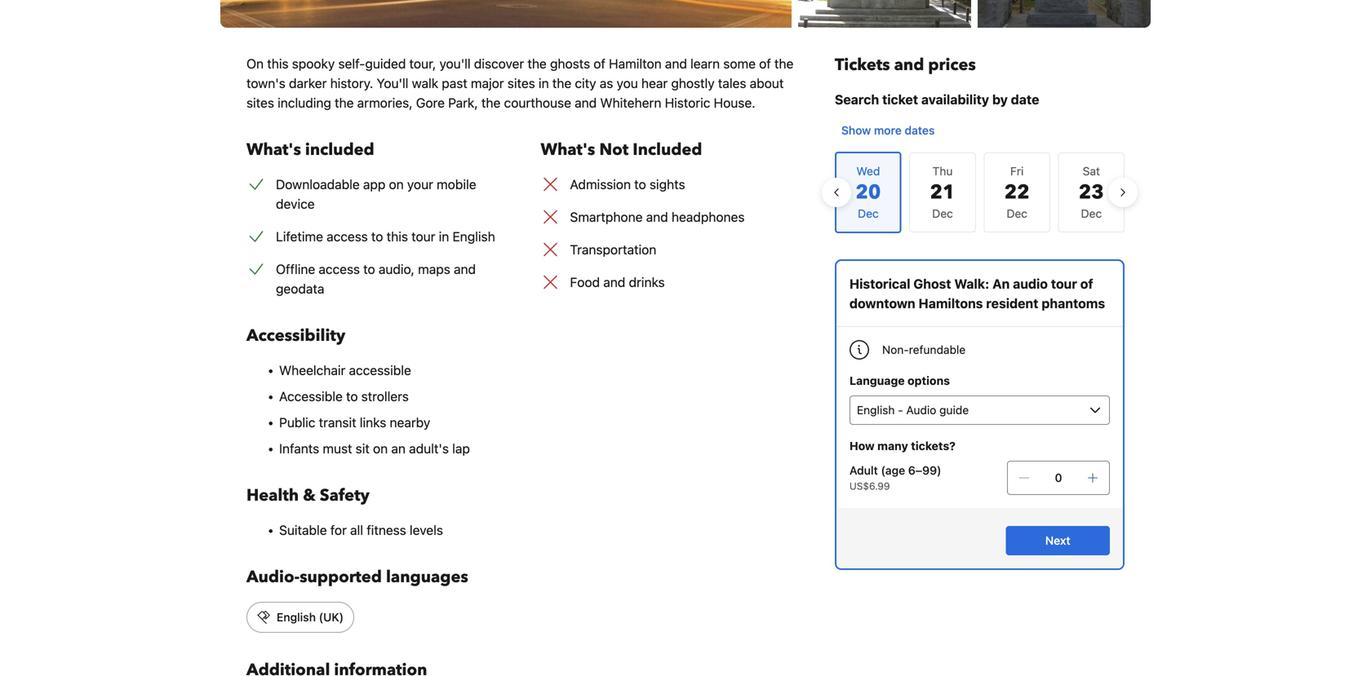 Task type: vqa. For each thing, say whether or not it's contained in the screenshot.
22 at the top right
yes



Task type: locate. For each thing, give the bounding box(es) containing it.
sites
[[508, 76, 535, 91], [247, 95, 274, 111]]

sites up the courthouse
[[508, 76, 535, 91]]

0 horizontal spatial tour
[[412, 229, 435, 245]]

1 horizontal spatial what's
[[541, 139, 595, 161]]

of up phantoms
[[1081, 276, 1094, 292]]

app
[[363, 177, 386, 192]]

dec
[[933, 207, 953, 220], [1007, 207, 1028, 220], [1081, 207, 1102, 220]]

sites down town's
[[247, 95, 274, 111]]

fitness
[[367, 523, 406, 538]]

the down ghosts
[[553, 76, 572, 91]]

1 horizontal spatial tour
[[1051, 276, 1078, 292]]

on this spooky self-guided tour, you'll discover the ghosts of hamilton and learn some of the town's darker history. you'll walk past major sites in the city as you hear ghostly tales about sites including the armories, gore park, the courthouse and whitehern historic house.
[[247, 56, 794, 111]]

learn
[[691, 56, 720, 71]]

of up as
[[594, 56, 606, 71]]

2 dec from the left
[[1007, 207, 1028, 220]]

dec for 22
[[1007, 207, 1028, 220]]

2 horizontal spatial dec
[[1081, 207, 1102, 220]]

on right app
[[389, 177, 404, 192]]

tickets
[[835, 54, 890, 76]]

what's for what's included
[[247, 139, 301, 161]]

0 horizontal spatial what's
[[247, 139, 301, 161]]

search
[[835, 92, 879, 107]]

transportation
[[570, 242, 657, 258]]

show more dates button
[[835, 116, 942, 145]]

the down history.
[[335, 95, 354, 111]]

2 horizontal spatial of
[[1081, 276, 1094, 292]]

of up about
[[759, 56, 771, 71]]

1 horizontal spatial of
[[759, 56, 771, 71]]

accessible to strollers
[[279, 389, 409, 405]]

english
[[453, 229, 495, 245], [277, 611, 316, 625]]

dec down 22
[[1007, 207, 1028, 220]]

included
[[305, 139, 374, 161]]

in up maps
[[439, 229, 449, 245]]

0 vertical spatial in
[[539, 76, 549, 91]]

1 vertical spatial access
[[319, 262, 360, 277]]

access right lifetime at the left
[[327, 229, 368, 245]]

major
[[471, 76, 504, 91]]

hamiltons
[[919, 296, 983, 311]]

1 vertical spatial on
[[373, 441, 388, 457]]

access for lifetime
[[327, 229, 368, 245]]

0 vertical spatial access
[[327, 229, 368, 245]]

access inside offline access to audio, maps and geodata
[[319, 262, 360, 277]]

region
[[822, 145, 1138, 240]]

thu
[[933, 164, 953, 178]]

0 vertical spatial on
[[389, 177, 404, 192]]

audio
[[1013, 276, 1048, 292]]

dec inside fri 22 dec
[[1007, 207, 1028, 220]]

22
[[1005, 179, 1030, 206]]

city
[[575, 76, 596, 91]]

sights
[[650, 177, 685, 192]]

admission to sights
[[570, 177, 685, 192]]

sit
[[356, 441, 370, 457]]

1 horizontal spatial on
[[389, 177, 404, 192]]

infants
[[279, 441, 319, 457]]

english left (uk)
[[277, 611, 316, 625]]

non-
[[882, 343, 909, 357]]

0 vertical spatial this
[[267, 56, 289, 71]]

access right offline at left top
[[319, 262, 360, 277]]

0 horizontal spatial on
[[373, 441, 388, 457]]

1 what's from the left
[[247, 139, 301, 161]]

for
[[330, 523, 347, 538]]

0 horizontal spatial this
[[267, 56, 289, 71]]

to up public transit links nearby
[[346, 389, 358, 405]]

region containing 21
[[822, 145, 1138, 240]]

lap
[[452, 441, 470, 457]]

tour inside historical ghost walk: an audio tour of downtown hamiltons resident phantoms
[[1051, 276, 1078, 292]]

what's included
[[247, 139, 374, 161]]

what's left not at top left
[[541, 139, 595, 161]]

this inside on this spooky self-guided tour, you'll discover the ghosts of hamilton and learn some of the town's darker history. you'll walk past major sites in the city as you hear ghostly tales about sites including the armories, gore park, the courthouse and whitehern historic house.
[[267, 56, 289, 71]]

0 vertical spatial tour
[[412, 229, 435, 245]]

0 vertical spatial sites
[[508, 76, 535, 91]]

in up the courthouse
[[539, 76, 549, 91]]

dec inside thu 21 dec
[[933, 207, 953, 220]]

public
[[279, 415, 315, 431]]

dec down 23
[[1081, 207, 1102, 220]]

suitable for all fitness levels
[[279, 523, 443, 538]]

guided
[[365, 56, 406, 71]]

0 horizontal spatial dec
[[933, 207, 953, 220]]

english (uk)
[[277, 611, 344, 625]]

supported
[[300, 567, 382, 589]]

armories,
[[357, 95, 413, 111]]

1 horizontal spatial in
[[539, 76, 549, 91]]

to up audio,
[[371, 229, 383, 245]]

to left sights
[[634, 177, 646, 192]]

courthouse
[[504, 95, 571, 111]]

1 horizontal spatial dec
[[1007, 207, 1028, 220]]

and right maps
[[454, 262, 476, 277]]

the left ghosts
[[528, 56, 547, 71]]

1 vertical spatial sites
[[247, 95, 274, 111]]

english down mobile
[[453, 229, 495, 245]]

dec down 21
[[933, 207, 953, 220]]

you'll
[[440, 56, 471, 71]]

this right on
[[267, 56, 289, 71]]

1 dec from the left
[[933, 207, 953, 220]]

3 dec from the left
[[1081, 207, 1102, 220]]

dec inside sat 23 dec
[[1081, 207, 1102, 220]]

0 horizontal spatial of
[[594, 56, 606, 71]]

an
[[993, 276, 1010, 292]]

tales
[[718, 76, 747, 91]]

the
[[528, 56, 547, 71], [775, 56, 794, 71], [553, 76, 572, 91], [335, 95, 354, 111], [482, 95, 501, 111]]

1 vertical spatial tour
[[1051, 276, 1078, 292]]

dates
[[905, 124, 935, 137]]

gore
[[416, 95, 445, 111]]

1 vertical spatial this
[[387, 229, 408, 245]]

to left audio,
[[363, 262, 375, 277]]

tour
[[412, 229, 435, 245], [1051, 276, 1078, 292]]

on
[[389, 177, 404, 192], [373, 441, 388, 457]]

1 horizontal spatial this
[[387, 229, 408, 245]]

1 horizontal spatial english
[[453, 229, 495, 245]]

this up audio,
[[387, 229, 408, 245]]

show
[[842, 124, 871, 137]]

how many tickets?
[[850, 440, 956, 453]]

many
[[878, 440, 908, 453]]

and down sights
[[646, 209, 668, 225]]

suitable
[[279, 523, 327, 538]]

the up about
[[775, 56, 794, 71]]

as
[[600, 76, 613, 91]]

town's
[[247, 76, 286, 91]]

phantoms
[[1042, 296, 1106, 311]]

tour up maps
[[412, 229, 435, 245]]

on right sit
[[373, 441, 388, 457]]

drinks
[[629, 275, 665, 290]]

and right 'food'
[[604, 275, 626, 290]]

what's up downloadable
[[247, 139, 301, 161]]

next
[[1046, 534, 1071, 548]]

walk
[[412, 76, 438, 91]]

tour up phantoms
[[1051, 276, 1078, 292]]

about
[[750, 76, 784, 91]]

how
[[850, 440, 875, 453]]

what's
[[247, 139, 301, 161], [541, 139, 595, 161]]

0 vertical spatial english
[[453, 229, 495, 245]]

house.
[[714, 95, 756, 111]]

wheelchair
[[279, 363, 346, 378]]

2 what's from the left
[[541, 139, 595, 161]]

audio,
[[379, 262, 415, 277]]

access
[[327, 229, 368, 245], [319, 262, 360, 277]]

of inside historical ghost walk: an audio tour of downtown hamiltons resident phantoms
[[1081, 276, 1094, 292]]

0 horizontal spatial in
[[439, 229, 449, 245]]

and up ticket
[[894, 54, 924, 76]]

0 horizontal spatial english
[[277, 611, 316, 625]]



Task type: describe. For each thing, give the bounding box(es) containing it.
strollers
[[361, 389, 409, 405]]

options
[[908, 374, 950, 388]]

fri 22 dec
[[1005, 164, 1030, 220]]

offline access to audio, maps and geodata
[[276, 262, 476, 297]]

darker
[[289, 76, 327, 91]]

&
[[303, 485, 316, 507]]

1 vertical spatial english
[[277, 611, 316, 625]]

history.
[[330, 76, 373, 91]]

headphones
[[672, 209, 745, 225]]

access for offline
[[319, 262, 360, 277]]

(uk)
[[319, 611, 344, 625]]

23
[[1079, 179, 1104, 206]]

on inside downloadable app on your mobile device
[[389, 177, 404, 192]]

you'll
[[377, 76, 409, 91]]

by
[[993, 92, 1008, 107]]

accessible
[[349, 363, 411, 378]]

(age
[[881, 464, 906, 478]]

resident
[[986, 296, 1039, 311]]

nearby
[[390, 415, 430, 431]]

0
[[1055, 471, 1062, 485]]

self-
[[338, 56, 365, 71]]

lifetime access to this tour in english
[[276, 229, 495, 245]]

dec for 21
[[933, 207, 953, 220]]

food
[[570, 275, 600, 290]]

accessible
[[279, 389, 343, 405]]

more
[[874, 124, 902, 137]]

infants must sit on an adult's lap
[[279, 441, 470, 457]]

mobile
[[437, 177, 476, 192]]

non-refundable
[[882, 343, 966, 357]]

accessibility
[[247, 325, 345, 347]]

health
[[247, 485, 299, 507]]

and up ghostly
[[665, 56, 687, 71]]

1 horizontal spatial sites
[[508, 76, 535, 91]]

0 horizontal spatial sites
[[247, 95, 274, 111]]

prices
[[929, 54, 976, 76]]

on
[[247, 56, 264, 71]]

admission
[[570, 177, 631, 192]]

ghost
[[914, 276, 952, 292]]

tickets?
[[911, 440, 956, 453]]

included
[[633, 139, 702, 161]]

you
[[617, 76, 638, 91]]

adult
[[850, 464, 878, 478]]

ticket
[[882, 92, 918, 107]]

us$6.99
[[850, 481, 890, 492]]

refundable
[[909, 343, 966, 357]]

geodata
[[276, 281, 324, 297]]

hear
[[642, 76, 668, 91]]

an
[[391, 441, 406, 457]]

levels
[[410, 523, 443, 538]]

audio-supported languages
[[247, 567, 468, 589]]

links
[[360, 415, 386, 431]]

language options
[[850, 374, 950, 388]]

languages
[[386, 567, 468, 589]]

fri
[[1011, 164, 1024, 178]]

search ticket availability by date
[[835, 92, 1040, 107]]

all
[[350, 523, 363, 538]]

public transit links nearby
[[279, 415, 430, 431]]

smartphone and headphones
[[570, 209, 745, 225]]

adult's
[[409, 441, 449, 457]]

what's not included
[[541, 139, 702, 161]]

device
[[276, 196, 315, 212]]

and down the city
[[575, 95, 597, 111]]

in inside on this spooky self-guided tour, you'll discover the ghosts of hamilton and learn some of the town's darker history. you'll walk past major sites in the city as you hear ghostly tales about sites including the armories, gore park, the courthouse and whitehern historic house.
[[539, 76, 549, 91]]

maps
[[418, 262, 451, 277]]

transit
[[319, 415, 356, 431]]

what's for what's not included
[[541, 139, 595, 161]]

to inside offline access to audio, maps and geodata
[[363, 262, 375, 277]]

downloadable app on your mobile device
[[276, 177, 476, 212]]

safety
[[320, 485, 370, 507]]

next button
[[1006, 527, 1110, 556]]

whitehern
[[600, 95, 662, 111]]

dec for 23
[[1081, 207, 1102, 220]]

downloadable
[[276, 177, 360, 192]]

1 vertical spatial in
[[439, 229, 449, 245]]

adult (age 6–99) us$6.99
[[850, 464, 942, 492]]

historical
[[850, 276, 911, 292]]

smartphone
[[570, 209, 643, 225]]

lifetime
[[276, 229, 323, 245]]

date
[[1011, 92, 1040, 107]]

wheelchair accessible
[[279, 363, 411, 378]]

21
[[930, 179, 956, 206]]

some
[[724, 56, 756, 71]]

the down major
[[482, 95, 501, 111]]

availability
[[922, 92, 989, 107]]

ghostly
[[671, 76, 715, 91]]

audio-
[[247, 567, 300, 589]]

spooky
[[292, 56, 335, 71]]

downtown
[[850, 296, 916, 311]]

and inside offline access to audio, maps and geodata
[[454, 262, 476, 277]]

your
[[407, 177, 433, 192]]



